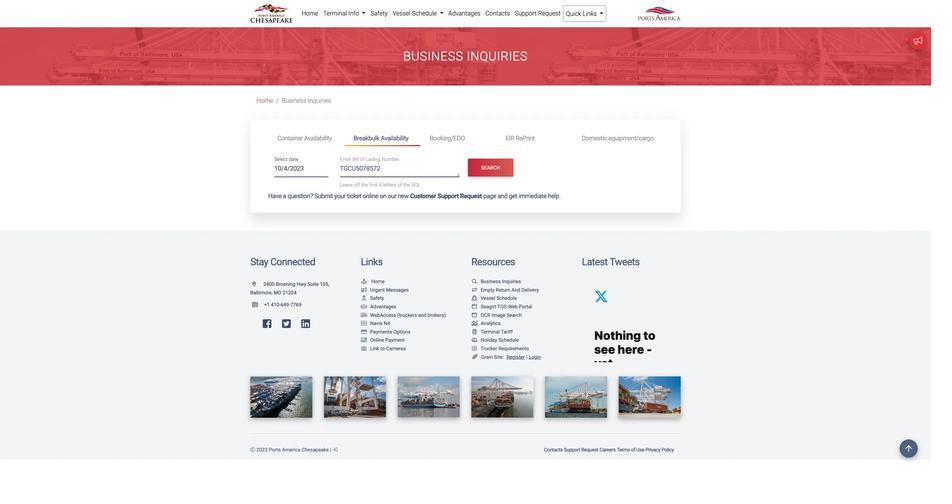 Task type: locate. For each thing, give the bounding box(es) containing it.
reprint
[[516, 134, 535, 142]]

1 browser image from the top
[[472, 304, 478, 309]]

business
[[403, 49, 464, 64], [282, 97, 307, 104], [481, 278, 501, 284]]

safety right info
[[371, 10, 388, 17]]

1 vertical spatial advantages
[[370, 304, 396, 309]]

0 vertical spatial browser image
[[472, 304, 478, 309]]

2 vertical spatial inquiries
[[502, 278, 521, 284]]

availability up number
[[381, 134, 409, 142]]

1 horizontal spatial support request link
[[563, 443, 599, 457]]

terminal left info
[[323, 10, 347, 17]]

0 vertical spatial schedule
[[412, 10, 437, 17]]

web
[[508, 304, 518, 309]]

a
[[283, 192, 286, 200]]

0 horizontal spatial vessel schedule link
[[390, 5, 446, 21]]

home link for terminal info link
[[299, 5, 321, 21]]

search inside button
[[481, 165, 500, 171]]

0 vertical spatial safety link
[[368, 5, 390, 21]]

2 browser image from the top
[[472, 312, 478, 317]]

credit card image
[[361, 329, 367, 334]]

search down web
[[507, 312, 522, 318]]

trucker
[[481, 346, 497, 351]]

webaccess (truckers and brokers) link
[[361, 312, 446, 318]]

1 horizontal spatial home link
[[299, 5, 321, 21]]

schedule
[[412, 10, 437, 17], [497, 295, 517, 301], [499, 337, 519, 343]]

empty return and delivery
[[481, 287, 539, 293]]

privacy policy link
[[645, 443, 675, 457]]

messages
[[386, 287, 409, 293]]

1 horizontal spatial search
[[507, 312, 522, 318]]

to
[[381, 346, 385, 351]]

and left get at right
[[498, 192, 508, 200]]

seagirt
[[481, 304, 497, 309]]

request left careers
[[582, 447, 599, 453]]

2 vertical spatial support
[[564, 447, 581, 453]]

1 vertical spatial business inquiries
[[282, 97, 331, 104]]

contacts for contacts
[[486, 10, 510, 17]]

1 vertical spatial request
[[460, 192, 482, 200]]

0 vertical spatial |
[[526, 353, 528, 360]]

links up the anchor icon
[[361, 256, 383, 268]]

of
[[360, 156, 365, 162], [398, 182, 402, 188], [631, 447, 636, 453]]

booking/edo
[[430, 134, 465, 142]]

register
[[507, 354, 525, 360]]

1 vertical spatial support
[[438, 192, 459, 200]]

md
[[274, 290, 281, 295]]

availability
[[304, 134, 332, 142], [381, 134, 409, 142]]

link to cameras link
[[361, 346, 406, 351]]

register link
[[505, 354, 525, 360]]

0 vertical spatial business
[[403, 49, 464, 64]]

2 vertical spatial business inquiries
[[481, 278, 521, 284]]

request left page
[[460, 192, 482, 200]]

1 vertical spatial support request link
[[563, 443, 599, 457]]

search button
[[468, 159, 514, 177]]

2 horizontal spatial of
[[631, 447, 636, 453]]

exchange image
[[472, 287, 478, 292]]

eir reprint link
[[497, 131, 573, 145]]

vessel schedule link
[[390, 5, 446, 21], [472, 295, 517, 301]]

support request link
[[513, 5, 563, 21], [563, 443, 599, 457]]

0 horizontal spatial vessel
[[393, 10, 411, 17]]

analytics
[[481, 320, 501, 326]]

0 horizontal spatial advantages
[[370, 304, 396, 309]]

0 vertical spatial home
[[302, 10, 318, 17]]

holiday schedule
[[481, 337, 519, 343]]

copyright image
[[250, 447, 255, 452]]

of right the letters
[[398, 182, 402, 188]]

2 vertical spatial schedule
[[499, 337, 519, 343]]

the right off
[[361, 182, 368, 188]]

1 availability from the left
[[304, 134, 332, 142]]

1 horizontal spatial advantages link
[[446, 5, 483, 21]]

1 horizontal spatial support
[[515, 10, 537, 17]]

terminal tariff link
[[472, 329, 513, 335]]

1 vertical spatial vessel
[[481, 295, 495, 301]]

2 horizontal spatial home link
[[361, 278, 385, 284]]

0 vertical spatial vessel schedule
[[393, 10, 439, 17]]

terminal info
[[323, 10, 361, 17]]

links right the "quick"
[[583, 10, 597, 17]]

0 vertical spatial support request link
[[513, 5, 563, 21]]

0 vertical spatial advantages link
[[446, 5, 483, 21]]

1 horizontal spatial and
[[498, 192, 508, 200]]

availability right container
[[304, 134, 332, 142]]

2 the from the left
[[404, 182, 410, 188]]

business inquiries
[[403, 49, 528, 64], [282, 97, 331, 104], [481, 278, 521, 284]]

login
[[529, 354, 541, 360]]

0 vertical spatial search
[[481, 165, 500, 171]]

Enter Bill of Lading Number text field
[[340, 164, 460, 177]]

1 vertical spatial and
[[418, 312, 427, 318]]

browser image up analytics icon
[[472, 312, 478, 317]]

2400 broening hwy suite 105, baltimore, md 21224 link
[[250, 281, 329, 295]]

new
[[398, 192, 409, 200]]

21224
[[283, 290, 297, 295]]

1 vertical spatial vessel schedule link
[[472, 295, 517, 301]]

request left the "quick"
[[538, 10, 561, 17]]

contacts inside contacts link
[[486, 10, 510, 17]]

options
[[394, 329, 411, 335]]

|
[[526, 353, 528, 360], [330, 447, 331, 453]]

camera image
[[361, 346, 367, 351]]

terminal
[[323, 10, 347, 17], [481, 329, 500, 335]]

twitter square image
[[282, 319, 291, 328]]

holiday
[[481, 337, 497, 343]]

2400 broening hwy suite 105, baltimore, md 21224
[[250, 281, 329, 295]]

search image
[[472, 279, 478, 284]]

1 vertical spatial contacts link
[[544, 443, 563, 457]]

browser image down ship image at the right bottom of page
[[472, 304, 478, 309]]

list alt image
[[472, 346, 478, 351]]

resources
[[472, 256, 515, 268]]

grain site: register | login
[[481, 353, 541, 360]]

1 vertical spatial schedule
[[497, 295, 517, 301]]

and
[[498, 192, 508, 200], [418, 312, 427, 318]]

| left the login link
[[526, 353, 528, 360]]

0 horizontal spatial request
[[460, 192, 482, 200]]

your
[[334, 192, 346, 200]]

+1
[[264, 302, 270, 308]]

bill
[[353, 156, 359, 162]]

0 vertical spatial advantages
[[449, 10, 481, 17]]

truck container image
[[361, 312, 367, 317]]

terminal down analytics
[[481, 329, 500, 335]]

2 vertical spatial request
[[582, 447, 599, 453]]

online
[[363, 192, 379, 200]]

browser image inside ocr image search link
[[472, 312, 478, 317]]

safety link
[[368, 5, 390, 21], [361, 295, 384, 301]]

linkedin image
[[302, 319, 310, 328]]

0 horizontal spatial availability
[[304, 134, 332, 142]]

ticket
[[347, 192, 361, 200]]

enter bill of lading number
[[340, 156, 399, 162]]

0 vertical spatial links
[[583, 10, 597, 17]]

support request
[[515, 10, 561, 17]]

letters
[[383, 182, 397, 188]]

1 vertical spatial safety link
[[361, 295, 384, 301]]

domestic equipment/cargo
[[582, 134, 654, 142]]

support request link left careers
[[563, 443, 599, 457]]

careers link
[[599, 443, 616, 457]]

browser image
[[472, 304, 478, 309], [472, 312, 478, 317]]

the left bol
[[404, 182, 410, 188]]

search up page
[[481, 165, 500, 171]]

safety link right info
[[368, 5, 390, 21]]

1 horizontal spatial vessel schedule
[[481, 295, 517, 301]]

safety link down urgent
[[361, 295, 384, 301]]

info
[[349, 10, 359, 17]]

0 horizontal spatial support
[[438, 192, 459, 200]]

credit card front image
[[361, 338, 367, 342]]

and
[[512, 287, 520, 293]]

baltimore,
[[250, 290, 273, 295]]

0 vertical spatial terminal
[[323, 10, 347, 17]]

1 vertical spatial home
[[257, 97, 273, 104]]

safety link for terminal info link
[[368, 5, 390, 21]]

1 the from the left
[[361, 182, 368, 188]]

1 horizontal spatial vessel schedule link
[[472, 295, 517, 301]]

1 vertical spatial contacts
[[544, 447, 563, 453]]

vessel
[[393, 10, 411, 17], [481, 295, 495, 301]]

2400
[[264, 281, 275, 287]]

2 availability from the left
[[381, 134, 409, 142]]

1 vertical spatial |
[[330, 447, 331, 453]]

2 vertical spatial home link
[[361, 278, 385, 284]]

domestic equipment/cargo link
[[573, 131, 663, 145]]

0 vertical spatial contacts link
[[483, 5, 513, 21]]

browser image inside seagirt tos web portal link
[[472, 304, 478, 309]]

1 vertical spatial browser image
[[472, 312, 478, 317]]

0 horizontal spatial home link
[[257, 97, 273, 104]]

n4
[[384, 320, 390, 326]]

2 horizontal spatial home
[[372, 278, 385, 284]]

safety down urgent
[[370, 295, 384, 301]]

| left sign in icon on the left bottom of the page
[[330, 447, 331, 453]]

first
[[369, 182, 378, 188]]

0 horizontal spatial contacts
[[486, 10, 510, 17]]

0 vertical spatial home link
[[299, 5, 321, 21]]

contacts link
[[483, 5, 513, 21], [544, 443, 563, 457]]

0 vertical spatial safety
[[371, 10, 388, 17]]

and left brokers)
[[418, 312, 427, 318]]

container storage image
[[361, 321, 367, 326]]

chesapeake
[[302, 447, 329, 453]]

america
[[282, 447, 301, 453]]

1 vertical spatial safety
[[370, 295, 384, 301]]

1 horizontal spatial terminal
[[481, 329, 500, 335]]

broening
[[276, 281, 296, 287]]

0 horizontal spatial |
[[330, 447, 331, 453]]

ports
[[269, 447, 281, 453]]

1 vertical spatial of
[[398, 182, 402, 188]]

page
[[484, 192, 497, 200]]

1 horizontal spatial contacts link
[[544, 443, 563, 457]]

leave off the first 4 letters of the bol
[[340, 182, 421, 188]]

support request link left the "quick"
[[513, 5, 563, 21]]

0 vertical spatial support
[[515, 10, 537, 17]]

0 horizontal spatial business
[[282, 97, 307, 104]]

1 horizontal spatial links
[[583, 10, 597, 17]]

advantages link
[[446, 5, 483, 21], [361, 304, 396, 309]]

0 vertical spatial and
[[498, 192, 508, 200]]

1 vertical spatial inquiries
[[308, 97, 331, 104]]

urgent
[[370, 287, 385, 293]]

of right bill at the top left
[[360, 156, 365, 162]]

1 horizontal spatial |
[[526, 353, 528, 360]]

0 vertical spatial request
[[538, 10, 561, 17]]

1 vertical spatial advantages link
[[361, 304, 396, 309]]

2 horizontal spatial business
[[481, 278, 501, 284]]

browser image for seagirt
[[472, 304, 478, 309]]

payments options link
[[361, 329, 411, 335]]

1 vertical spatial terminal
[[481, 329, 500, 335]]

2023 ports america chesapeake |
[[255, 447, 333, 453]]

1 horizontal spatial request
[[538, 10, 561, 17]]

0 vertical spatial contacts
[[486, 10, 510, 17]]

0 horizontal spatial terminal
[[323, 10, 347, 17]]

of left use
[[631, 447, 636, 453]]

1 horizontal spatial availability
[[381, 134, 409, 142]]

0 horizontal spatial links
[[361, 256, 383, 268]]

home link for urgent messages link
[[361, 278, 385, 284]]

0 horizontal spatial search
[[481, 165, 500, 171]]

return
[[496, 287, 510, 293]]

sign in image
[[333, 447, 337, 452]]



Task type: vqa. For each thing, say whether or not it's contained in the screenshot.
Contacts to the top
yes



Task type: describe. For each thing, give the bounding box(es) containing it.
login link
[[529, 354, 541, 360]]

latest tweets
[[582, 256, 640, 268]]

requirements
[[499, 346, 529, 351]]

anchor image
[[361, 279, 367, 284]]

1 vertical spatial search
[[507, 312, 522, 318]]

enter
[[340, 156, 352, 162]]

0 horizontal spatial vessel schedule
[[393, 10, 439, 17]]

payments options
[[370, 329, 411, 335]]

go to top image
[[900, 440, 918, 458]]

breakbulk availability
[[354, 134, 409, 142]]

portal
[[519, 304, 532, 309]]

649-
[[281, 302, 290, 308]]

empty return and delivery link
[[472, 287, 539, 293]]

delivery
[[522, 287, 539, 293]]

eir reprint
[[506, 134, 535, 142]]

select
[[274, 156, 288, 162]]

105,
[[320, 281, 329, 287]]

1 horizontal spatial advantages
[[449, 10, 481, 17]]

quick links
[[566, 10, 599, 17]]

stay connected
[[250, 256, 315, 268]]

immediate
[[519, 192, 547, 200]]

contacts for contacts support request careers terms of use privacy policy
[[544, 447, 563, 453]]

quick links link
[[563, 5, 607, 22]]

1 vertical spatial home link
[[257, 97, 273, 104]]

1 horizontal spatial home
[[302, 10, 318, 17]]

urgent messages link
[[361, 287, 409, 293]]

0 vertical spatial business inquiries
[[403, 49, 528, 64]]

navis n4
[[370, 320, 390, 326]]

seagirt tos web portal link
[[472, 304, 532, 309]]

1 vertical spatial links
[[361, 256, 383, 268]]

bells image
[[472, 338, 478, 342]]

browser image for ocr
[[472, 312, 478, 317]]

tos
[[498, 304, 507, 309]]

2 horizontal spatial request
[[582, 447, 599, 453]]

+1 410-649-7769 link
[[250, 302, 302, 308]]

Select date text field
[[274, 162, 329, 177]]

(truckers
[[397, 312, 417, 318]]

container
[[278, 134, 303, 142]]

bullhorn image
[[361, 287, 367, 292]]

policy
[[662, 447, 674, 453]]

0 horizontal spatial advantages link
[[361, 304, 396, 309]]

2023
[[257, 447, 268, 453]]

have
[[268, 192, 282, 200]]

careers
[[600, 447, 616, 453]]

wheat image
[[472, 354, 479, 359]]

0 vertical spatial vessel schedule link
[[390, 5, 446, 21]]

breakbulk availability link
[[344, 131, 420, 146]]

2 vertical spatial home
[[372, 278, 385, 284]]

customer support request link
[[410, 192, 482, 200]]

facebook square image
[[263, 319, 272, 328]]

410-
[[271, 302, 281, 308]]

suite
[[308, 281, 319, 287]]

0 horizontal spatial and
[[418, 312, 427, 318]]

bol
[[412, 182, 421, 188]]

payment
[[385, 337, 405, 343]]

availability for container availability
[[304, 134, 332, 142]]

number
[[382, 156, 399, 162]]

safety link for urgent messages link
[[361, 295, 384, 301]]

terminal tariff
[[481, 329, 513, 335]]

1 vertical spatial business
[[282, 97, 307, 104]]

select date
[[274, 156, 299, 162]]

ocr image search
[[481, 312, 522, 318]]

ship image
[[472, 296, 478, 301]]

holiday schedule link
[[472, 337, 519, 343]]

0 vertical spatial vessel
[[393, 10, 411, 17]]

2 vertical spatial business
[[481, 278, 501, 284]]

0 horizontal spatial contacts link
[[483, 5, 513, 21]]

image
[[492, 312, 506, 318]]

availability for breakbulk availability
[[381, 134, 409, 142]]

terminal for terminal tariff
[[481, 329, 500, 335]]

get
[[509, 192, 517, 200]]

eir
[[506, 134, 515, 142]]

tariff
[[501, 329, 513, 335]]

terms of use link
[[616, 443, 645, 457]]

user hard hat image
[[361, 296, 367, 301]]

analytics image
[[472, 321, 478, 326]]

0 vertical spatial inquiries
[[467, 49, 528, 64]]

map marker alt image
[[252, 282, 262, 287]]

terminal info link
[[321, 5, 368, 21]]

phone office image
[[252, 302, 264, 307]]

domestic
[[582, 134, 607, 142]]

grain
[[481, 354, 493, 360]]

have a question? submit your ticket online on our new customer support request page and get immediate help.
[[268, 192, 561, 200]]

online payment link
[[361, 337, 405, 343]]

equipment/cargo
[[609, 134, 654, 142]]

submit
[[314, 192, 333, 200]]

0 horizontal spatial support request link
[[513, 5, 563, 21]]

+1 410-649-7769
[[264, 302, 302, 308]]

1 horizontal spatial of
[[398, 182, 402, 188]]

2 vertical spatial of
[[631, 447, 636, 453]]

site:
[[494, 354, 504, 360]]

trucker requirements link
[[472, 346, 529, 351]]

container availability link
[[268, 131, 344, 145]]

quick
[[566, 10, 581, 17]]

schedule for ship image at the right bottom of page
[[497, 295, 517, 301]]

file invoice image
[[472, 329, 478, 334]]

1 vertical spatial vessel schedule
[[481, 295, 517, 301]]

online payment
[[370, 337, 405, 343]]

1 horizontal spatial vessel
[[481, 295, 495, 301]]

contacts support request careers terms of use privacy policy
[[544, 447, 674, 453]]

schedule for bells icon on the bottom
[[499, 337, 519, 343]]

customer
[[410, 192, 436, 200]]

empty
[[481, 287, 495, 293]]

breakbulk
[[354, 134, 380, 142]]

1 horizontal spatial business
[[403, 49, 464, 64]]

0 vertical spatial of
[[360, 156, 365, 162]]

4
[[379, 182, 382, 188]]

hand receiving image
[[361, 304, 367, 309]]

navis
[[370, 320, 383, 326]]

cameras
[[386, 346, 406, 351]]

terminal for terminal info
[[323, 10, 347, 17]]

our
[[388, 192, 397, 200]]

trucker requirements
[[481, 346, 529, 351]]

0 horizontal spatial home
[[257, 97, 273, 104]]

date
[[289, 156, 299, 162]]

ocr
[[481, 312, 491, 318]]



